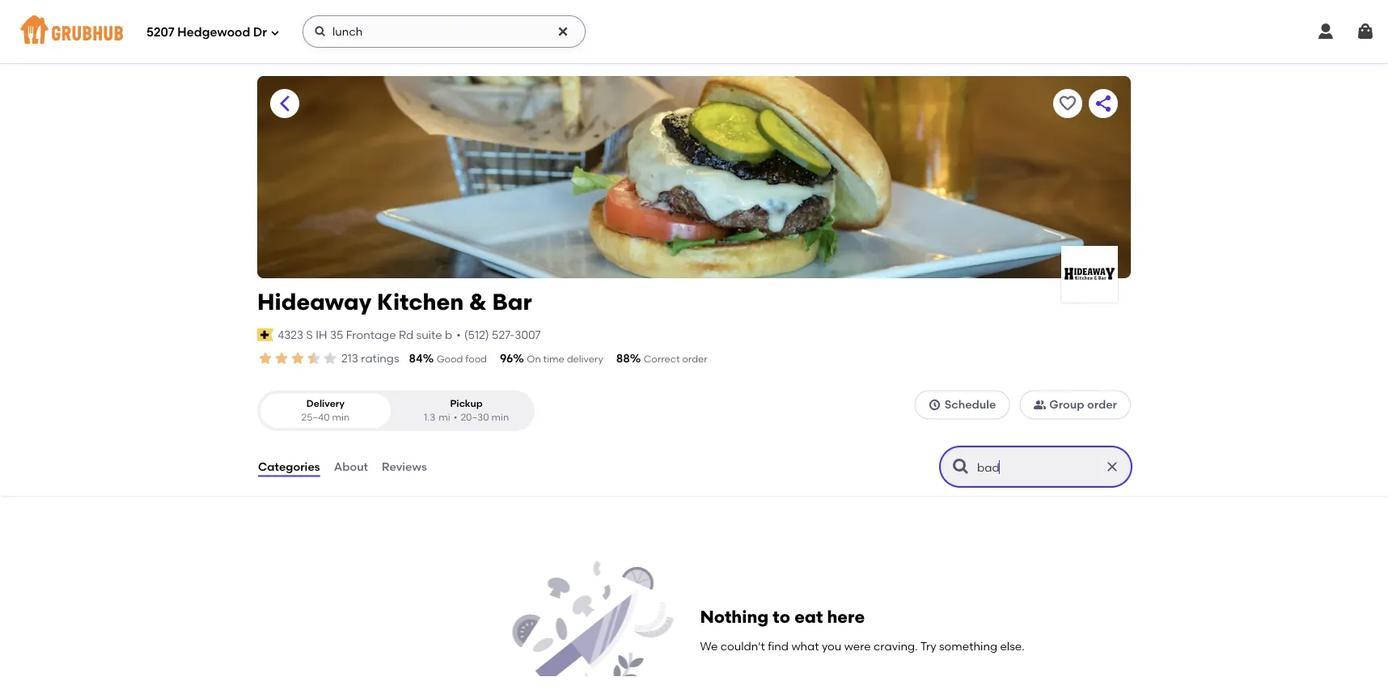 Task type: vqa. For each thing, say whether or not it's contained in the screenshot.
nothing
yes



Task type: locate. For each thing, give the bounding box(es) containing it.
order for group order
[[1087, 398, 1117, 411]]

0 horizontal spatial min
[[332, 411, 350, 423]]

min down the delivery
[[332, 411, 350, 423]]

min inside 'pickup 1.3 mi • 20–30 min'
[[491, 411, 509, 423]]

order right group
[[1087, 398, 1117, 411]]

categories
[[258, 460, 320, 474]]

share icon image
[[1094, 94, 1113, 113]]

mi
[[439, 411, 450, 423]]

good
[[437, 353, 463, 365]]

1 min from the left
[[332, 411, 350, 423]]

reviews button
[[381, 438, 428, 496]]

we couldn't find what you were craving. try something else.
[[700, 639, 1025, 653]]

• right mi
[[454, 411, 457, 423]]

food
[[465, 353, 487, 365]]

0 horizontal spatial order
[[682, 353, 708, 365]]

dr
[[253, 25, 267, 40]]

correct
[[644, 353, 680, 365]]

kitchen
[[377, 288, 464, 315]]

1.3
[[424, 411, 435, 423]]

people icon image
[[1033, 398, 1046, 411]]

order right correct
[[682, 353, 708, 365]]

b
[[445, 328, 452, 342]]

hideaway kitchen & bar
[[257, 288, 532, 315]]

svg image
[[1316, 22, 1335, 41], [1356, 22, 1375, 41], [314, 25, 327, 38], [928, 398, 941, 411]]

2 min from the left
[[491, 411, 509, 423]]

on
[[527, 353, 541, 365]]

about button
[[333, 438, 369, 496]]

schedule
[[945, 398, 996, 411]]

time
[[543, 353, 564, 365]]

hideaway
[[257, 288, 372, 315]]

pickup 1.3 mi • 20–30 min
[[424, 397, 509, 423]]

1 horizontal spatial min
[[491, 411, 509, 423]]

option group
[[257, 390, 535, 431]]

4323 s ih 35 frontage rd suite b button
[[277, 326, 453, 344]]

5207 hedgewood dr
[[146, 25, 267, 40]]

25–40
[[301, 411, 330, 423]]

•
[[456, 328, 461, 342], [454, 411, 457, 423]]

pickup
[[450, 397, 483, 409]]

min right 20–30
[[491, 411, 509, 423]]

delivery 25–40 min
[[301, 397, 350, 423]]

svg image inside schedule button
[[928, 398, 941, 411]]

frontage
[[346, 328, 396, 342]]

min
[[332, 411, 350, 423], [491, 411, 509, 423]]

on time delivery
[[527, 353, 603, 365]]

schedule button
[[915, 390, 1010, 419]]

• right b
[[456, 328, 461, 342]]

1 vertical spatial •
[[454, 411, 457, 423]]

&
[[469, 288, 487, 315]]

20–30
[[461, 411, 489, 423]]

were
[[844, 639, 871, 653]]

1 vertical spatial order
[[1087, 398, 1117, 411]]

group order button
[[1019, 390, 1131, 419]]

• (512) 527-3007
[[456, 328, 541, 342]]

Search for food, convenience, alcohol... search field
[[303, 15, 586, 48]]

good food
[[437, 353, 487, 365]]

star icon image
[[257, 350, 273, 366], [273, 350, 290, 366], [290, 350, 306, 366], [306, 350, 322, 366], [306, 350, 322, 366], [322, 350, 338, 366]]

search icon image
[[951, 457, 971, 477]]

1 horizontal spatial order
[[1087, 398, 1117, 411]]

0 vertical spatial order
[[682, 353, 708, 365]]

ratings
[[361, 351, 399, 365]]

svg image
[[557, 25, 569, 38], [270, 28, 280, 38]]

suite
[[416, 328, 442, 342]]

hideaway kitchen & bar logo image
[[1061, 246, 1118, 303]]

reviews
[[382, 460, 427, 474]]

order inside button
[[1087, 398, 1117, 411]]

no search results image
[[512, 561, 674, 677]]

nothing
[[700, 606, 769, 627]]

96
[[500, 351, 513, 365]]

caret left icon image
[[275, 94, 294, 113]]

213 ratings
[[341, 351, 399, 365]]

Search Hideaway Kitchen & Bar search field
[[976, 460, 1099, 475]]

order
[[682, 353, 708, 365], [1087, 398, 1117, 411]]



Task type: describe. For each thing, give the bounding box(es) containing it.
subscription pass image
[[257, 328, 274, 341]]

0 vertical spatial •
[[456, 328, 461, 342]]

nothing to eat here
[[700, 606, 865, 627]]

88
[[616, 351, 630, 365]]

527-
[[492, 328, 515, 342]]

min inside delivery 25–40 min
[[332, 411, 350, 423]]

something
[[939, 639, 997, 653]]

0 horizontal spatial svg image
[[270, 28, 280, 38]]

categories button
[[257, 438, 321, 496]]

s
[[306, 328, 313, 342]]

group
[[1049, 398, 1084, 411]]

order for correct order
[[682, 353, 708, 365]]

4323
[[278, 328, 303, 342]]

ih
[[316, 328, 327, 342]]

group order
[[1049, 398, 1117, 411]]

about
[[334, 460, 368, 474]]

5207
[[146, 25, 175, 40]]

we
[[700, 639, 718, 653]]

84
[[409, 351, 423, 365]]

bar
[[492, 288, 532, 315]]

main navigation navigation
[[0, 0, 1388, 63]]

here
[[827, 606, 865, 627]]

x icon image
[[1104, 459, 1120, 475]]

1 horizontal spatial svg image
[[557, 25, 569, 38]]

to
[[773, 606, 790, 627]]

save this restaurant image
[[1058, 94, 1077, 113]]

213
[[341, 351, 358, 365]]

rd
[[399, 328, 414, 342]]

delivery
[[306, 397, 345, 409]]

• inside 'pickup 1.3 mi • 20–30 min'
[[454, 411, 457, 423]]

what
[[791, 639, 819, 653]]

option group containing delivery 25–40 min
[[257, 390, 535, 431]]

try
[[920, 639, 936, 653]]

(512)
[[464, 328, 489, 342]]

couldn't
[[720, 639, 765, 653]]

delivery
[[567, 353, 603, 365]]

hedgewood
[[177, 25, 250, 40]]

correct order
[[644, 353, 708, 365]]

find
[[768, 639, 789, 653]]

you
[[822, 639, 841, 653]]

else.
[[1000, 639, 1025, 653]]

35
[[330, 328, 343, 342]]

4323 s ih 35 frontage rd suite b
[[278, 328, 452, 342]]

(512) 527-3007 button
[[464, 327, 541, 343]]

craving.
[[874, 639, 918, 653]]

3007
[[515, 328, 541, 342]]

eat
[[794, 606, 823, 627]]

save this restaurant button
[[1053, 89, 1082, 118]]



